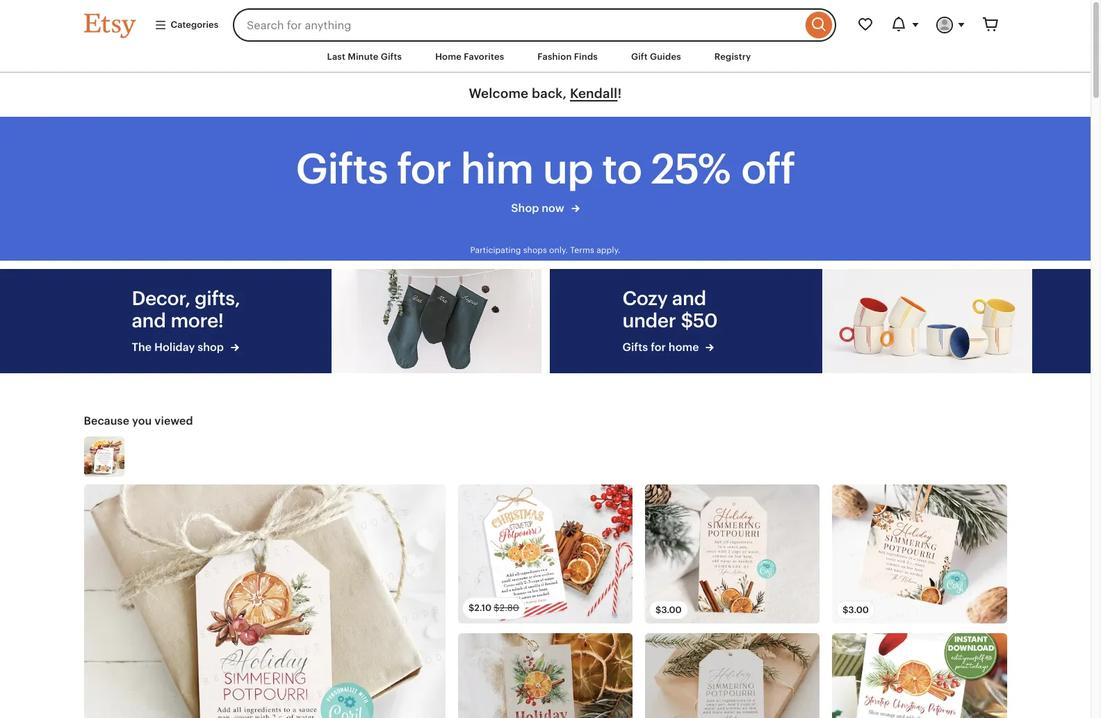 Task type: locate. For each thing, give the bounding box(es) containing it.
for for him
[[397, 145, 451, 193]]

now
[[542, 202, 564, 215]]

1 $ 3.00 from the left
[[656, 605, 682, 615]]

under $50
[[623, 309, 718, 331]]

for
[[397, 145, 451, 193], [651, 340, 666, 354]]

0 horizontal spatial 3.00
[[661, 605, 682, 615]]

decor,
[[132, 287, 190, 309]]

shop
[[198, 340, 224, 354]]

guides
[[650, 51, 681, 62]]

gifts for gifts for home
[[623, 340, 648, 354]]

1 3.00 from the left
[[661, 605, 682, 615]]

1 vertical spatial for
[[651, 340, 666, 354]]

and more!
[[132, 309, 224, 331]]

0 vertical spatial gifts
[[381, 51, 402, 62]]

participating
[[470, 245, 521, 255]]

25% off
[[651, 145, 795, 193]]

gift guides
[[631, 51, 681, 62]]

gifts for him up to 25% off
[[296, 145, 795, 193]]

3.00
[[661, 605, 682, 615], [849, 605, 869, 615]]

editable holiday simmering potpourri christmas gift tag, personalized holiday potpourri tag, teacher coworker neighbor secret santa, corjl image
[[645, 485, 820, 623]]

2 3.00 from the left
[[849, 605, 869, 615]]

0 vertical spatial for
[[397, 145, 451, 193]]

you
[[132, 414, 152, 427]]

back,
[[532, 86, 567, 101]]

holiday
[[154, 340, 195, 354]]

last minute gifts
[[327, 51, 402, 62]]

2 vertical spatial gifts
[[623, 340, 648, 354]]

up
[[543, 145, 593, 193]]

fashion
[[538, 51, 572, 62]]

$ for simmer pot instructions tag, christmas simmering  potpourri  gift printable tag, all text editable holiday client teacher secret santa corjl image
[[843, 605, 849, 615]]

1 vertical spatial gifts
[[296, 145, 388, 193]]

gifts,
[[195, 287, 240, 309]]

gifts for home link
[[623, 340, 762, 355]]

$
[[468, 602, 474, 613], [494, 602, 500, 613], [656, 605, 661, 615], [843, 605, 849, 615]]

minute
[[348, 51, 378, 62]]

categories
[[171, 19, 218, 30]]

menu bar
[[59, 42, 1032, 73]]

kendall
[[570, 86, 618, 101]]

2 $ 3.00 from the left
[[843, 605, 869, 615]]

$ 3.00
[[656, 605, 682, 615], [843, 605, 869, 615]]

categories button
[[144, 12, 229, 38]]

cozy and under $50
[[623, 287, 718, 331]]

gifts
[[381, 51, 402, 62], [296, 145, 388, 193], [623, 340, 648, 354]]

Search for anything text field
[[233, 8, 802, 42]]

cozy
[[623, 287, 668, 309]]

for for home
[[651, 340, 666, 354]]

editable stovetop potpourri christmas gift tag, teacher gift, neighbor gift, all text is editable, instant download, printable, goodie bag image
[[832, 633, 1007, 718]]

0 horizontal spatial $ 3.00
[[656, 605, 682, 615]]

shops
[[523, 245, 547, 255]]

printable holiday simmering stovetop potpourri tag, teacher employee client staff gift idea, homemade christmas potpourri instructions tag image
[[84, 485, 446, 718]]

2.80
[[500, 602, 519, 613]]

for inside gifts for home link
[[651, 340, 666, 354]]

None search field
[[233, 8, 836, 42]]

last
[[327, 51, 345, 62]]

home
[[669, 340, 699, 354]]

1 horizontal spatial for
[[651, 340, 666, 354]]

gifts for gifts for him up to 25% off
[[296, 145, 388, 193]]

0 horizontal spatial for
[[397, 145, 451, 193]]

viewed
[[155, 414, 193, 427]]

1 horizontal spatial 3.00
[[849, 605, 869, 615]]

the holiday shop
[[132, 340, 227, 354]]

1 horizontal spatial $ 3.00
[[843, 605, 869, 615]]

and
[[672, 287, 706, 309]]

four sets of minimally designed porcelain espresso cup pairs shown painted in red, orange, blue and yellow on the inside, and white on the outside. image
[[822, 269, 1032, 373]]

simmer pot instructions tag, christmas simmering  potpourri  gift printable tag, all text editable holiday client teacher secret santa corjl image
[[832, 485, 1007, 623]]

$ 2.10 $ 2.80
[[468, 602, 519, 613]]

because you viewed
[[84, 414, 193, 427]]

decor, gifts, and more!
[[132, 287, 240, 331]]



Task type: vqa. For each thing, say whether or not it's contained in the screenshot.
gifts related to Gifts for home
yes



Task type: describe. For each thing, give the bounding box(es) containing it.
shop now link
[[296, 200, 795, 217]]

favorites
[[464, 51, 504, 62]]

shop
[[511, 202, 539, 215]]

gift guides link
[[621, 44, 692, 70]]

gifts inside menu bar
[[381, 51, 402, 62]]

the
[[132, 340, 152, 354]]

welcome back, kendall !
[[469, 86, 622, 101]]

registry link
[[704, 44, 762, 70]]

menu bar containing last minute gifts
[[59, 42, 1032, 73]]

$ for stovetop potpourri christmas gift tag, holiday christmas scents, teacher staff employee neighbor gift favor tags digital printable download image
[[468, 602, 474, 613]]

home favorites
[[435, 51, 504, 62]]

holiday simmering potpourri tag, stovetop potpourri gift tag template, editable holiday potpourri tag, christmas gift tag printable templett image
[[458, 633, 633, 718]]

2.10
[[474, 602, 492, 613]]

home favorites link
[[425, 44, 515, 70]]

finds
[[574, 51, 598, 62]]

participating shops only. terms apply.
[[470, 245, 621, 255]]

last minute gifts link
[[317, 44, 412, 70]]

home
[[435, 51, 462, 62]]

stovetop potpourri christmas gift tag, holiday christmas scents, teacher staff employee neighbor gift favor tags digital printable download image
[[458, 485, 633, 623]]

terms apply.
[[570, 245, 621, 255]]

to
[[602, 145, 642, 193]]

only.
[[549, 245, 568, 255]]

gifts for home
[[623, 340, 702, 354]]

because
[[84, 414, 129, 427]]

the holiday shop link
[[132, 340, 271, 355]]

welcome
[[469, 86, 529, 101]]

3.00 for editable holiday simmering potpourri christmas gift tag, personalized holiday potpourri tag, teacher coworker neighbor secret santa, corjl image
[[661, 605, 682, 615]]

fashion finds link
[[527, 44, 608, 70]]

registry
[[715, 51, 751, 62]]

categories banner
[[59, 0, 1032, 42]]

kendall link
[[570, 86, 618, 101]]

$ for editable holiday simmering potpourri christmas gift tag, personalized holiday potpourri tag, teacher coworker neighbor secret santa, corjl image
[[656, 605, 661, 615]]

$ 3.00 for editable holiday simmering potpourri christmas gift tag, personalized holiday potpourri tag, teacher coworker neighbor secret santa, corjl image
[[656, 605, 682, 615]]

none search field inside categories banner
[[233, 8, 836, 42]]

gift
[[631, 51, 648, 62]]

fashion finds
[[538, 51, 598, 62]]

3.00 for simmer pot instructions tag, christmas simmering  potpourri  gift printable tag, all text editable holiday client teacher secret santa corjl image
[[849, 605, 869, 615]]

stovetop potpourri christmas gift tag teacher gift label neighbor gift holiday christmas scents digital editable printable download cht19 image
[[84, 436, 124, 477]]

holiday simmering potpourri gift tag template, printable modern christmas favor tags, editable stovetop potpourri tag, instant download image
[[645, 633, 820, 718]]

him
[[460, 145, 533, 193]]

$ 3.00 for simmer pot instructions tag, christmas simmering  potpourri  gift printable tag, all text editable holiday client teacher secret santa corjl image
[[843, 605, 869, 615]]

a set of three hand-embroidered linen holiday stockings shown in a basil green color with personalized names on each one. image
[[331, 269, 541, 373]]

shop now
[[511, 202, 567, 215]]

!
[[618, 86, 622, 101]]



